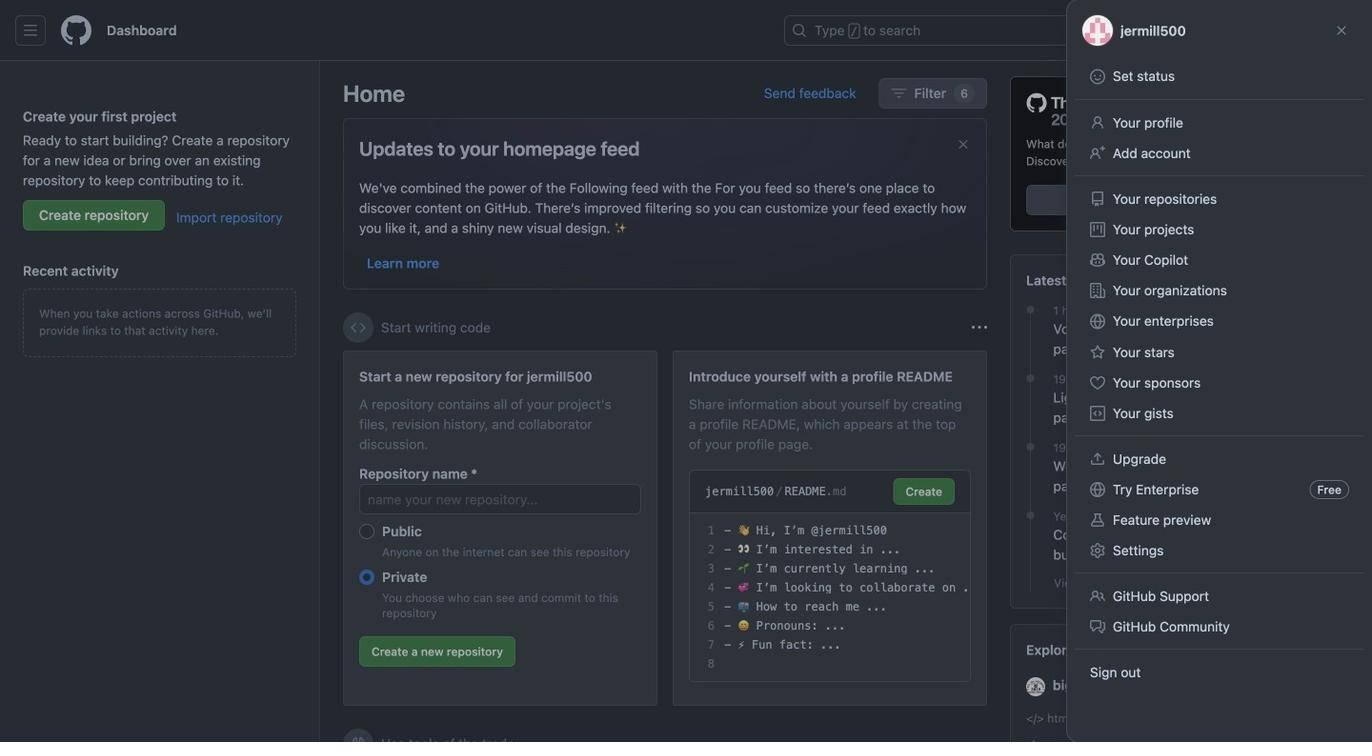 Task type: vqa. For each thing, say whether or not it's contained in the screenshot.
top star image
no



Task type: describe. For each thing, give the bounding box(es) containing it.
2 dot fill image from the top
[[1023, 440, 1038, 455]]

1 dot fill image from the top
[[1023, 302, 1038, 318]]

plus image
[[1154, 23, 1170, 38]]

homepage image
[[61, 15, 92, 46]]



Task type: locate. For each thing, give the bounding box(es) containing it.
1 vertical spatial dot fill image
[[1023, 440, 1038, 455]]

0 vertical spatial dot fill image
[[1023, 371, 1038, 386]]

0 vertical spatial dot fill image
[[1023, 302, 1038, 318]]

explore repositories navigation
[[1010, 624, 1350, 743]]

1 vertical spatial dot fill image
[[1023, 508, 1038, 523]]

dot fill image
[[1023, 302, 1038, 318], [1023, 508, 1038, 523]]

triangle down image
[[1177, 23, 1192, 38]]

1 dot fill image from the top
[[1023, 371, 1038, 386]]

explore element
[[1010, 76, 1350, 743]]

command palette image
[[1095, 23, 1110, 38]]

2 dot fill image from the top
[[1023, 508, 1038, 523]]

account element
[[0, 61, 320, 743]]

dot fill image
[[1023, 371, 1038, 386], [1023, 440, 1038, 455]]



